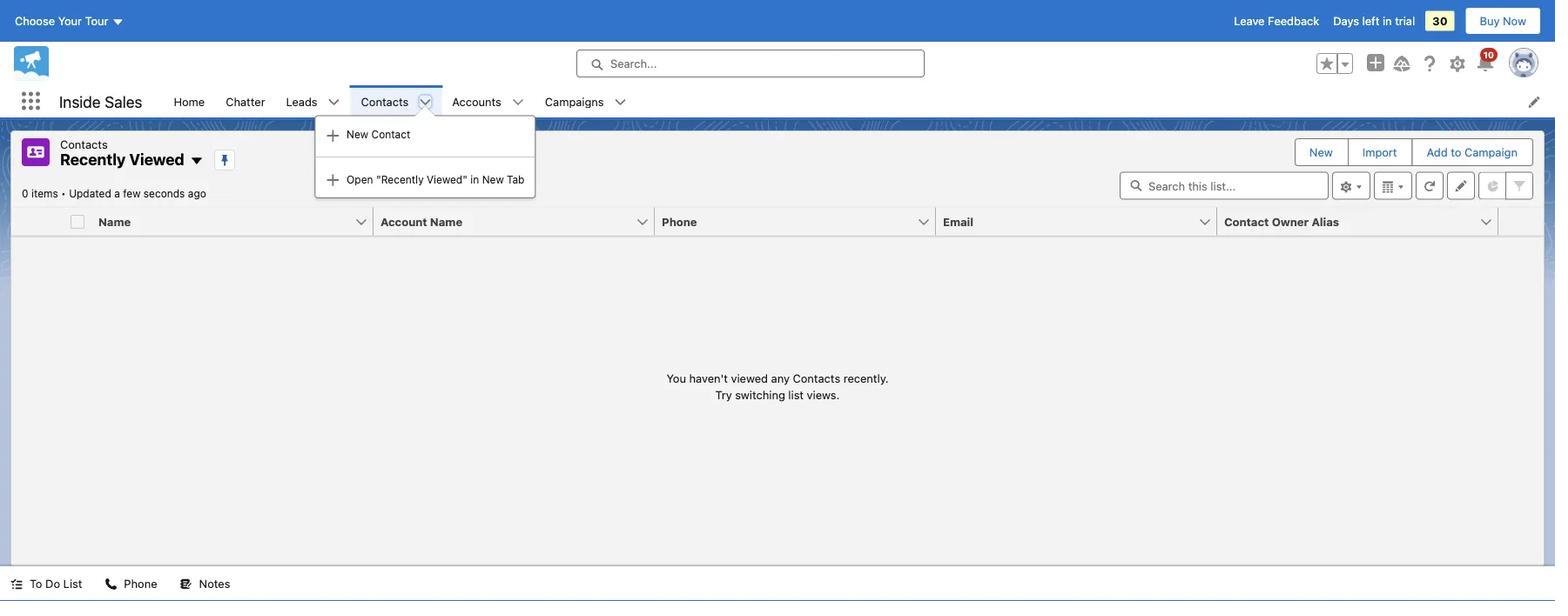 Task type: describe. For each thing, give the bounding box(es) containing it.
new button
[[1296, 139, 1347, 166]]

10 button
[[1476, 48, 1498, 74]]

text default image inside new contact link
[[326, 129, 340, 143]]

leave feedback
[[1235, 14, 1320, 27]]

list containing home
[[163, 85, 1556, 199]]

list
[[789, 389, 804, 402]]

chatter link
[[215, 85, 276, 118]]

contact inside list item
[[372, 129, 411, 141]]

ago
[[188, 188, 206, 200]]

accounts link
[[442, 85, 512, 118]]

choose
[[15, 14, 55, 27]]

campaigns
[[545, 95, 604, 108]]

contacts list item
[[315, 85, 536, 199]]

choose your tour
[[15, 14, 108, 27]]

search...
[[611, 57, 657, 70]]

days
[[1334, 14, 1360, 27]]

recently viewed
[[60, 150, 185, 169]]

open "recently viewed" in new tab
[[347, 173, 525, 185]]

text default image inside leads list item
[[328, 96, 340, 108]]

to
[[1452, 146, 1462, 159]]

action image
[[1499, 208, 1545, 236]]

haven't
[[690, 372, 728, 385]]

"recently
[[376, 173, 424, 185]]

0 horizontal spatial phone button
[[94, 567, 168, 602]]

open "recently viewed" in new tab link
[[315, 165, 535, 194]]

•
[[61, 188, 66, 200]]

item number element
[[11, 208, 64, 237]]

email
[[943, 215, 974, 228]]

contacts image
[[22, 139, 50, 166]]

account name element
[[374, 208, 666, 237]]

text default image inside open "recently viewed" in new tab link
[[326, 174, 340, 187]]

inside
[[59, 92, 101, 111]]

switching
[[736, 389, 786, 402]]

buy now button
[[1466, 7, 1542, 35]]

phone button inside phone element
[[655, 208, 917, 236]]

viewed
[[731, 372, 768, 385]]

email element
[[936, 208, 1228, 237]]

accounts
[[452, 95, 502, 108]]

alias
[[1312, 215, 1340, 228]]

text default image up ago
[[190, 154, 204, 168]]

in inside contacts list item
[[471, 173, 479, 185]]

2 vertical spatial new
[[482, 173, 504, 185]]

account name
[[381, 215, 463, 228]]

0 horizontal spatial phone
[[124, 578, 157, 591]]

text default image inside contacts list item
[[419, 96, 431, 108]]

recently
[[60, 150, 126, 169]]

cell inside recently viewed|contacts|list view element
[[64, 208, 91, 237]]

contacts link
[[351, 85, 419, 118]]

leave feedback link
[[1235, 14, 1320, 27]]

search... button
[[577, 50, 925, 78]]

buy now
[[1481, 14, 1527, 27]]

viewed
[[129, 150, 185, 169]]

owner
[[1272, 215, 1309, 228]]

Search Recently Viewed list view. search field
[[1120, 172, 1329, 200]]

sales
[[105, 92, 142, 111]]

2 name from the left
[[430, 215, 463, 228]]

phone inside recently viewed|contacts|list view element
[[662, 215, 697, 228]]

contacts inside you haven't viewed any contacts recently. try switching list views.
[[793, 372, 841, 385]]

text default image inside the campaigns list item
[[615, 96, 627, 108]]

account
[[381, 215, 427, 228]]

leads list item
[[276, 85, 351, 118]]



Task type: locate. For each thing, give the bounding box(es) containing it.
text default image up new contact link
[[419, 96, 431, 108]]

1 name from the left
[[98, 215, 131, 228]]

campaigns list item
[[535, 85, 637, 118]]

new for new
[[1310, 146, 1334, 159]]

you haven't viewed any contacts recently. try switching list views.
[[667, 372, 889, 402]]

add to campaign
[[1427, 146, 1518, 159]]

your
[[58, 14, 82, 27]]

item number image
[[11, 208, 64, 236]]

new left the "import" button
[[1310, 146, 1334, 159]]

status containing you haven't viewed any contacts recently.
[[667, 370, 889, 404]]

email button
[[936, 208, 1199, 236]]

contact down "contacts" link
[[372, 129, 411, 141]]

list
[[163, 85, 1556, 199]]

name down 0 items • updated a few seconds ago
[[98, 215, 131, 228]]

1 horizontal spatial phone
[[662, 215, 697, 228]]

name
[[98, 215, 131, 228], [430, 215, 463, 228]]

items
[[31, 188, 58, 200]]

contacts
[[361, 95, 409, 108], [60, 138, 108, 151], [793, 372, 841, 385]]

0 horizontal spatial name
[[98, 215, 131, 228]]

0
[[22, 188, 28, 200]]

new contact
[[347, 129, 411, 141]]

0 horizontal spatial contact
[[372, 129, 411, 141]]

phone element
[[655, 208, 947, 237]]

contact owner alias element
[[1218, 208, 1510, 237]]

contact
[[372, 129, 411, 141], [1225, 215, 1270, 228]]

leads link
[[276, 85, 328, 118]]

notes
[[199, 578, 230, 591]]

text default image
[[328, 96, 340, 108], [512, 96, 524, 108], [326, 129, 340, 143], [190, 154, 204, 168], [326, 174, 340, 187], [105, 579, 117, 591], [180, 579, 192, 591]]

trial
[[1396, 14, 1416, 27]]

none search field inside recently viewed|contacts|list view element
[[1120, 172, 1329, 200]]

0 horizontal spatial in
[[471, 173, 479, 185]]

text default image inside to do list button
[[10, 579, 23, 591]]

viewed"
[[427, 173, 468, 185]]

1 vertical spatial contact
[[1225, 215, 1270, 228]]

contact owner alias
[[1225, 215, 1340, 228]]

contact inside button
[[1225, 215, 1270, 228]]

home link
[[163, 85, 215, 118]]

views.
[[807, 389, 840, 402]]

action element
[[1499, 208, 1545, 237]]

choose your tour button
[[14, 7, 125, 35]]

tour
[[85, 14, 108, 27]]

any
[[771, 372, 790, 385]]

1 vertical spatial contacts
[[60, 138, 108, 151]]

in right "left" on the right top of the page
[[1383, 14, 1393, 27]]

recently viewed|contacts|list view element
[[10, 131, 1545, 567]]

contacts up the new contact on the top left of the page
[[361, 95, 409, 108]]

contacts down "inside"
[[60, 138, 108, 151]]

leave
[[1235, 14, 1265, 27]]

few
[[123, 188, 141, 200]]

to do list
[[30, 578, 82, 591]]

1 horizontal spatial name
[[430, 215, 463, 228]]

1 horizontal spatial contact
[[1225, 215, 1270, 228]]

open
[[347, 173, 373, 185]]

name button
[[91, 208, 355, 236]]

left
[[1363, 14, 1380, 27]]

text default image left notes
[[180, 579, 192, 591]]

try
[[716, 389, 732, 402]]

new
[[347, 129, 369, 141], [1310, 146, 1334, 159], [482, 173, 504, 185]]

2 horizontal spatial new
[[1310, 146, 1334, 159]]

1 horizontal spatial phone button
[[655, 208, 917, 236]]

do
[[45, 578, 60, 591]]

text default image inside notes button
[[180, 579, 192, 591]]

a
[[114, 188, 120, 200]]

accounts list item
[[442, 85, 535, 118]]

new left tab
[[482, 173, 504, 185]]

status
[[667, 370, 889, 404]]

10
[[1484, 50, 1495, 60]]

days left in trial
[[1334, 14, 1416, 27]]

0 vertical spatial new
[[347, 129, 369, 141]]

text default image right accounts
[[512, 96, 524, 108]]

notes button
[[170, 567, 241, 602]]

new contact link
[[315, 120, 535, 150]]

2 horizontal spatial contacts
[[793, 372, 841, 385]]

0 horizontal spatial new
[[347, 129, 369, 141]]

text default image down search...
[[615, 96, 627, 108]]

cell
[[64, 208, 91, 237]]

text default image left to
[[10, 579, 23, 591]]

contact down the search recently viewed list view. search box
[[1225, 215, 1270, 228]]

seconds
[[144, 188, 185, 200]]

text default image right list
[[105, 579, 117, 591]]

feedback
[[1268, 14, 1320, 27]]

import
[[1363, 146, 1398, 159]]

leads
[[286, 95, 318, 108]]

1 horizontal spatial contacts
[[361, 95, 409, 108]]

tab
[[507, 173, 525, 185]]

0 vertical spatial contact
[[372, 129, 411, 141]]

text default image inside accounts list item
[[512, 96, 524, 108]]

campaign
[[1465, 146, 1518, 159]]

group
[[1317, 53, 1354, 74]]

0 items • updated a few seconds ago
[[22, 188, 206, 200]]

new for new contact
[[347, 129, 369, 141]]

text default image down leads list item
[[326, 129, 340, 143]]

2 vertical spatial contacts
[[793, 372, 841, 385]]

home
[[174, 95, 205, 108]]

1 vertical spatial in
[[471, 173, 479, 185]]

name down viewed"
[[430, 215, 463, 228]]

add
[[1427, 146, 1448, 159]]

account name button
[[374, 208, 636, 236]]

text default image left 'open'
[[326, 174, 340, 187]]

buy
[[1481, 14, 1501, 27]]

import button
[[1349, 139, 1412, 166]]

recently viewed status
[[22, 188, 69, 200]]

new down "contacts" link
[[347, 129, 369, 141]]

1 vertical spatial phone
[[124, 578, 157, 591]]

to
[[30, 578, 42, 591]]

0 horizontal spatial contacts
[[60, 138, 108, 151]]

1 horizontal spatial in
[[1383, 14, 1393, 27]]

to do list button
[[0, 567, 93, 602]]

add to campaign button
[[1413, 139, 1532, 166]]

recently.
[[844, 372, 889, 385]]

phone button
[[655, 208, 917, 236], [94, 567, 168, 602]]

text default image
[[419, 96, 431, 108], [615, 96, 627, 108], [10, 579, 23, 591]]

2 horizontal spatial text default image
[[615, 96, 627, 108]]

new inside button
[[1310, 146, 1334, 159]]

30
[[1433, 14, 1448, 27]]

0 vertical spatial contacts
[[361, 95, 409, 108]]

in
[[1383, 14, 1393, 27], [471, 173, 479, 185]]

None search field
[[1120, 172, 1329, 200]]

chatter
[[226, 95, 265, 108]]

0 horizontal spatial text default image
[[10, 579, 23, 591]]

1 vertical spatial phone button
[[94, 567, 168, 602]]

text default image right leads
[[328, 96, 340, 108]]

inside sales
[[59, 92, 142, 111]]

you
[[667, 372, 686, 385]]

contact owner alias button
[[1218, 208, 1480, 236]]

0 vertical spatial phone button
[[655, 208, 917, 236]]

contacts up views. at right
[[793, 372, 841, 385]]

text default image inside "phone" button
[[105, 579, 117, 591]]

list
[[63, 578, 82, 591]]

updated
[[69, 188, 111, 200]]

0 vertical spatial in
[[1383, 14, 1393, 27]]

contacts inside list item
[[361, 95, 409, 108]]

campaigns link
[[535, 85, 615, 118]]

in right viewed"
[[471, 173, 479, 185]]

phone
[[662, 215, 697, 228], [124, 578, 157, 591]]

0 vertical spatial phone
[[662, 215, 697, 228]]

1 horizontal spatial new
[[482, 173, 504, 185]]

name element
[[91, 208, 384, 237]]

1 vertical spatial new
[[1310, 146, 1334, 159]]

now
[[1504, 14, 1527, 27]]

1 horizontal spatial text default image
[[419, 96, 431, 108]]



Task type: vqa. For each thing, say whether or not it's contained in the screenshot.
the bottom With
no



